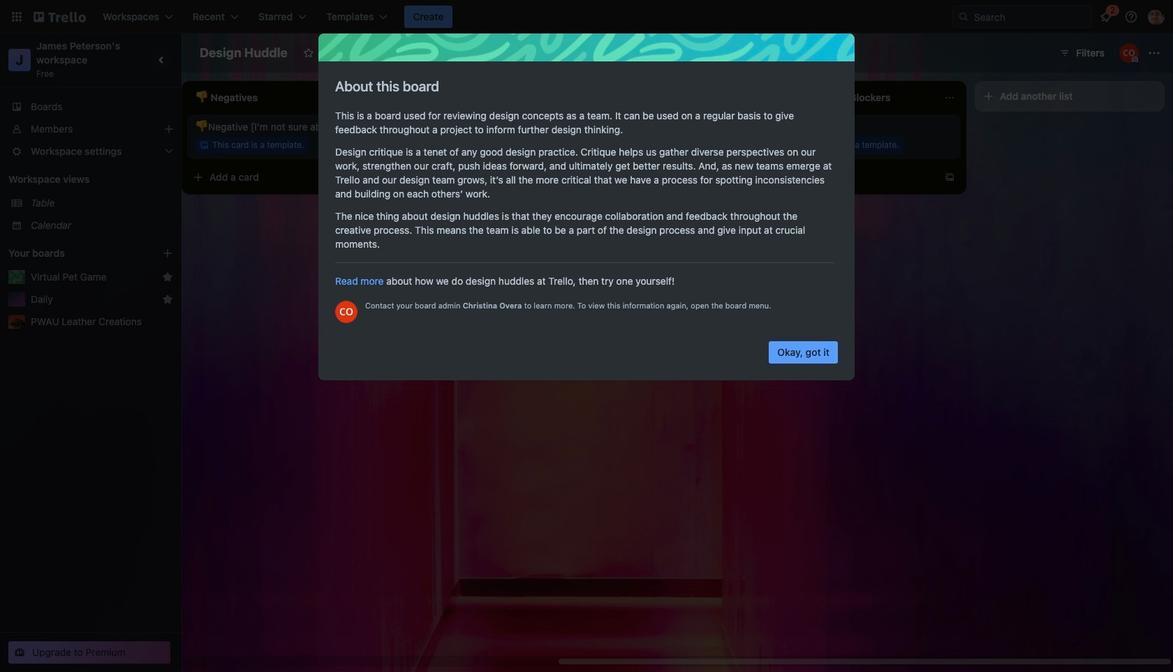 Task type: locate. For each thing, give the bounding box(es) containing it.
0 horizontal spatial create from template… image
[[349, 172, 361, 183]]

search image
[[959, 11, 970, 22]]

1 horizontal spatial create from template… image
[[746, 172, 757, 183]]

0 horizontal spatial christina overa (christinaovera) image
[[335, 301, 358, 324]]

0 vertical spatial christina overa (christinaovera) image
[[1120, 43, 1140, 63]]

create from template… image
[[349, 172, 361, 183], [746, 172, 757, 183], [945, 172, 956, 183]]

primary element
[[0, 0, 1174, 34]]

show menu image
[[1148, 46, 1162, 60]]

1 vertical spatial starred icon image
[[162, 294, 173, 305]]

starred icon image
[[162, 272, 173, 283], [162, 294, 173, 305]]

2 notifications image
[[1098, 8, 1115, 25]]

your boards with 3 items element
[[8, 245, 141, 262]]

christina overa (christinaovera) image
[[1120, 43, 1140, 63], [335, 301, 358, 324]]

2 starred icon image from the top
[[162, 294, 173, 305]]

2 horizontal spatial create from template… image
[[945, 172, 956, 183]]

2 create from template… image from the left
[[746, 172, 757, 183]]

1 vertical spatial christina overa (christinaovera) image
[[335, 301, 358, 324]]

james peterson (jamespeterson93) image
[[1149, 8, 1166, 25]]

add board image
[[162, 248, 173, 259]]

0 vertical spatial starred icon image
[[162, 272, 173, 283]]

Search field
[[970, 7, 1092, 27]]



Task type: vqa. For each thing, say whether or not it's contained in the screenshot.
For
no



Task type: describe. For each thing, give the bounding box(es) containing it.
star or unstar board image
[[303, 48, 314, 59]]

open information menu image
[[1125, 10, 1139, 24]]

1 create from template… image from the left
[[349, 172, 361, 183]]

create from template… image
[[548, 172, 559, 183]]

3 create from template… image from the left
[[945, 172, 956, 183]]

1 starred icon image from the top
[[162, 272, 173, 283]]

Board name text field
[[193, 42, 295, 64]]

1 horizontal spatial christina overa (christinaovera) image
[[1120, 43, 1140, 63]]

customize views image
[[509, 46, 523, 60]]



